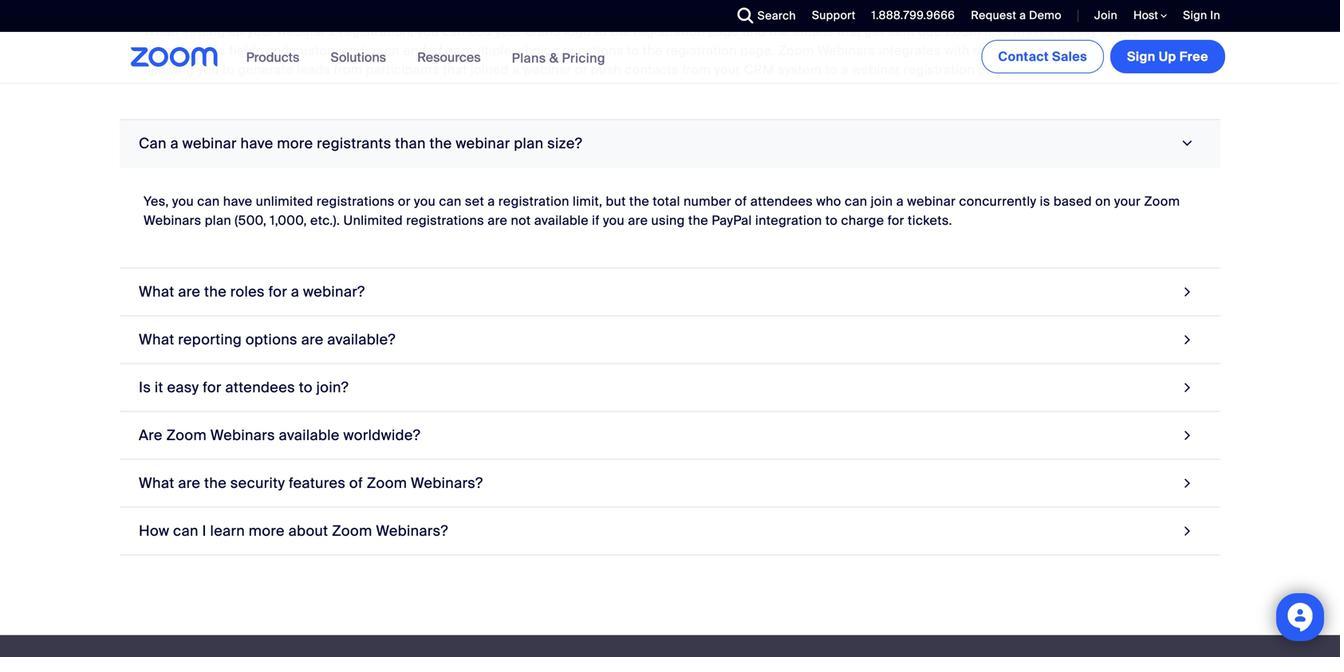 Task type: describe. For each thing, give the bounding box(es) containing it.
free
[[1179, 48, 1208, 65]]

can up charge
[[845, 193, 867, 210]]

system
[[778, 61, 822, 78]]

registration down with
[[904, 61, 975, 78]]

webinar up set
[[456, 134, 510, 153]]

1 horizontal spatial and
[[743, 23, 766, 40]]

i
[[202, 522, 206, 540]]

request
[[971, 8, 1016, 23]]

attendees inside dropdown button
[[225, 378, 295, 397]]

contact sales link
[[981, 40, 1104, 73]]

can
[[139, 134, 167, 153]]

sign up free button
[[1110, 40, 1225, 73]]

your inside yes, you can have unlimited registrations or you can set a registration limit, but the total number of attendees who can join a webinar concurrently is based on your zoom webinars plan (500, 1,000, etc.). unlimited registrations are not available if you are using the paypal integration to charge for tickets.
[[1114, 193, 1141, 210]]

host button
[[1133, 8, 1167, 23]]

set
[[465, 193, 484, 210]]

the right than
[[430, 134, 452, 153]]

support
[[812, 8, 856, 23]]

what are the roles for a webinar? button
[[120, 268, 1220, 316]]

security
[[230, 474, 285, 492]]

are zoom webinars available worldwide?
[[139, 426, 420, 445]]

to inside dropdown button
[[299, 378, 313, 397]]

integrates
[[879, 42, 941, 59]]

join
[[871, 193, 893, 210]]

makes
[[1013, 23, 1054, 40]]

paypal
[[712, 212, 752, 229]]

to up questions
[[595, 23, 607, 40]]

questions
[[563, 42, 624, 59]]

with
[[945, 42, 970, 59]]

fields
[[229, 42, 263, 59]]

leading
[[1010, 42, 1055, 59]]

right image for join?
[[1180, 377, 1195, 398]]

support link left get
[[800, 0, 860, 32]]

than
[[395, 134, 426, 153]]

logo
[[564, 23, 591, 40]]

are zoom webinars available worldwide? button
[[120, 412, 1220, 460]]

1.888.799.9666 button up "sent"
[[872, 8, 955, 23]]

are up reporting
[[178, 283, 200, 301]]

&
[[549, 50, 559, 66]]

when
[[144, 23, 179, 40]]

1 vertical spatial crm
[[744, 61, 774, 78]]

it inside dropdown button
[[155, 378, 163, 397]]

webinars inside when setting up your webinar's registration, you can add your brand logo to the registration page and the emails that get sent out. zoom also makes it easy to add demographic fields and customized open ended or multiple-choice questions to the registration page. zoom webinars integrates with many leading crm systems, allowing you to generate leads from participants that joined a webinar or push contacts from your crm system to a webinar registration page.
[[817, 42, 875, 59]]

brand
[[525, 23, 561, 40]]

easy inside when setting up your webinar's registration, you can add your brand logo to the registration page and the emails that get sent out. zoom also makes it easy to add demographic fields and customized open ended or multiple-choice questions to the registration page. zoom webinars integrates with many leading crm systems, allowing you to generate leads from participants that joined a webinar or push contacts from your crm system to a webinar registration page.
[[1069, 23, 1097, 40]]

if
[[592, 212, 600, 229]]

can left set
[[439, 193, 462, 210]]

1 vertical spatial page.
[[978, 61, 1012, 78]]

the up contacts
[[643, 42, 663, 59]]

emails
[[793, 23, 833, 40]]

integration
[[755, 212, 822, 229]]

1 horizontal spatial for
[[268, 283, 287, 301]]

the left emails
[[769, 23, 789, 40]]

learn
[[210, 522, 245, 540]]

easy inside dropdown button
[[167, 378, 199, 397]]

or inside yes, you can have unlimited registrations or you can set a registration limit, but the total number of attendees who can join a webinar concurrently is based on your zoom webinars plan (500, 1,000, etc.). unlimited registrations are not available if you are using the paypal integration to charge for tickets.
[[398, 193, 411, 210]]

how
[[139, 522, 169, 540]]

webinars? for what are the security features of zoom webinars?
[[411, 474, 483, 492]]

are right options
[[301, 331, 324, 349]]

product information navigation
[[234, 32, 617, 84]]

what for what are the security features of zoom webinars?
[[139, 474, 174, 492]]

can a webinar have more registrants than the webinar plan size? button
[[120, 120, 1220, 168]]

charge
[[841, 212, 884, 229]]

yes,
[[144, 193, 169, 210]]

roles
[[230, 283, 265, 301]]

search
[[757, 8, 796, 23]]

2 add from the left
[[1116, 23, 1140, 40]]

right image
[[1180, 520, 1195, 542]]

for inside yes, you can have unlimited registrations or you can set a registration limit, but the total number of attendees who can join a webinar concurrently is based on your zoom webinars plan (500, 1,000, etc.). unlimited registrations are not available if you are using the paypal integration to charge for tickets.
[[888, 212, 904, 229]]

but
[[606, 193, 626, 210]]

to right system
[[825, 61, 837, 78]]

setting
[[182, 23, 225, 40]]

0 horizontal spatial that
[[443, 61, 467, 78]]

you up ended
[[417, 23, 439, 40]]

webinar right can
[[182, 134, 237, 153]]

registration down page
[[666, 42, 737, 59]]

features
[[289, 474, 346, 492]]

allowing
[[144, 61, 194, 78]]

registration,
[[339, 23, 414, 40]]

are left security
[[178, 474, 200, 492]]

based
[[1054, 193, 1092, 210]]

is
[[139, 378, 151, 397]]

to up contacts
[[627, 42, 639, 59]]

can inside when setting up your webinar's registration, you can add your brand logo to the registration page and the emails that get sent out. zoom also makes it easy to add demographic fields and customized open ended or multiple-choice questions to the registration page. zoom webinars integrates with many leading crm systems, allowing you to generate leads from participants that joined a webinar or push contacts from your crm system to a webinar registration page.
[[442, 23, 465, 40]]

many
[[973, 42, 1006, 59]]

support link up emails
[[812, 8, 856, 23]]

options
[[246, 331, 297, 349]]

banner containing contact sales
[[112, 32, 1228, 84]]

plan inside yes, you can have unlimited registrations or you can set a registration limit, but the total number of attendees who can join a webinar concurrently is based on your zoom webinars plan (500, 1,000, etc.). unlimited registrations are not available if you are using the paypal integration to charge for tickets.
[[205, 212, 231, 229]]

yes, you can have unlimited registrations or you can set a registration limit, but the total number of attendees who can join a webinar concurrently is based on your zoom webinars plan (500, 1,000, etc.). unlimited registrations are not available if you are using the paypal integration to charge for tickets.
[[144, 193, 1180, 229]]

(500,
[[235, 212, 267, 229]]

resources
[[417, 49, 481, 66]]

pricing
[[562, 50, 605, 66]]

of inside yes, you can have unlimited registrations or you can set a registration limit, but the total number of attendees who can join a webinar concurrently is based on your zoom webinars plan (500, 1,000, etc.). unlimited registrations are not available if you are using the paypal integration to charge for tickets.
[[735, 193, 747, 210]]

join
[[1094, 8, 1117, 23]]

participants
[[366, 61, 440, 78]]

a right set
[[488, 193, 495, 210]]

are
[[139, 426, 163, 445]]

demo
[[1029, 8, 1062, 23]]

is it easy for attendees to join?
[[139, 378, 349, 397]]

0 vertical spatial page.
[[740, 42, 775, 59]]

can a webinar have more registrants than the webinar plan size?
[[139, 134, 582, 153]]

1,000,
[[270, 212, 307, 229]]

what reporting options are available? button
[[120, 316, 1220, 364]]

sign in
[[1183, 8, 1220, 23]]

available inside dropdown button
[[279, 426, 340, 445]]

customized
[[293, 42, 365, 59]]

systems,
[[1092, 42, 1147, 59]]

have for unlimited
[[223, 193, 252, 210]]

to inside yes, you can have unlimited registrations or you can set a registration limit, but the total number of attendees who can join a webinar concurrently is based on your zoom webinars plan (500, 1,000, etc.). unlimited registrations are not available if you are using the paypal integration to charge for tickets.
[[825, 212, 838, 229]]

you right yes,
[[172, 193, 194, 210]]

reporting
[[178, 331, 242, 349]]

sign for sign up free
[[1127, 48, 1155, 65]]

number
[[684, 193, 731, 210]]

out.
[[918, 23, 942, 40]]

can right yes,
[[197, 193, 220, 210]]

a up makes on the right of the page
[[1019, 8, 1026, 23]]

webinar's
[[277, 23, 336, 40]]

how can i learn more about zoom webinars?
[[139, 522, 448, 540]]

choice
[[518, 42, 559, 59]]

you down demographic
[[197, 61, 219, 78]]

sent
[[888, 23, 915, 40]]

more for learn
[[249, 522, 285, 540]]

right image for webinar?
[[1180, 281, 1195, 303]]

size?
[[547, 134, 582, 153]]

what for what reporting options are available?
[[139, 331, 174, 349]]

the up questions
[[610, 23, 630, 40]]

what are the roles for a webinar?
[[139, 283, 365, 301]]

2 horizontal spatial or
[[575, 61, 588, 78]]

multiple-
[[462, 42, 518, 59]]

total
[[653, 193, 680, 210]]

leads
[[297, 61, 330, 78]]

right image inside 'are zoom webinars available worldwide?' dropdown button
[[1180, 425, 1195, 446]]

the left security
[[204, 474, 227, 492]]

1 horizontal spatial or
[[446, 42, 458, 59]]

demographic
[[144, 42, 226, 59]]



Task type: vqa. For each thing, say whether or not it's contained in the screenshot.
1.888.799.9666 Button
yes



Task type: locate. For each thing, give the bounding box(es) containing it.
attendees up integration
[[750, 193, 813, 210]]

1 vertical spatial sign
[[1127, 48, 1155, 65]]

or up unlimited
[[398, 193, 411, 210]]

add up systems,
[[1116, 23, 1140, 40]]

sign left in
[[1183, 8, 1207, 23]]

your up multiple-
[[495, 23, 522, 40]]

webinars down yes,
[[144, 212, 201, 229]]

solutions button
[[331, 32, 393, 83]]

a left the webinar?
[[291, 283, 299, 301]]

support link
[[800, 0, 860, 32], [812, 8, 856, 23]]

what are the security features of zoom webinars?
[[139, 474, 483, 492]]

more up unlimited
[[277, 134, 313, 153]]

page.
[[740, 42, 775, 59], [978, 61, 1012, 78]]

1 vertical spatial of
[[349, 474, 363, 492]]

who
[[816, 193, 841, 210]]

1 vertical spatial webinars?
[[376, 522, 448, 540]]

2 horizontal spatial for
[[888, 212, 904, 229]]

1 vertical spatial attendees
[[225, 378, 295, 397]]

or down questions
[[575, 61, 588, 78]]

0 horizontal spatial add
[[468, 23, 492, 40]]

webinars down "is it easy for attendees to join?"
[[210, 426, 275, 445]]

available up what are the security features of zoom webinars?
[[279, 426, 340, 445]]

from right contacts
[[682, 61, 711, 78]]

and up "generate"
[[266, 42, 289, 59]]

2 what from the top
[[139, 331, 174, 349]]

registration up contacts
[[634, 23, 705, 40]]

of up paypal
[[735, 193, 747, 210]]

1 horizontal spatial webinars
[[210, 426, 275, 445]]

0 vertical spatial more
[[277, 134, 313, 153]]

page
[[708, 23, 739, 40]]

1 vertical spatial or
[[575, 61, 588, 78]]

0 horizontal spatial easy
[[167, 378, 199, 397]]

the down number
[[688, 212, 708, 229]]

using
[[651, 212, 685, 229]]

it inside when setting up your webinar's registration, you can add your brand logo to the registration page and the emails that get sent out. zoom also makes it easy to add demographic fields and customized open ended or multiple-choice questions to the registration page. zoom webinars integrates with many leading crm systems, allowing you to generate leads from participants that joined a webinar or push contacts from your crm system to a webinar registration page.
[[1057, 23, 1065, 40]]

from
[[334, 61, 362, 78], [682, 61, 711, 78]]

to down join on the right of page
[[1100, 23, 1113, 40]]

0 horizontal spatial attendees
[[225, 378, 295, 397]]

available down 'limit,'
[[534, 212, 589, 229]]

crm right the 'leading'
[[1059, 42, 1089, 59]]

have inside yes, you can have unlimited registrations or you can set a registration limit, but the total number of attendees who can join a webinar concurrently is based on your zoom webinars plan (500, 1,000, etc.). unlimited registrations are not available if you are using the paypal integration to charge for tickets.
[[223, 193, 252, 210]]

get
[[864, 23, 885, 40]]

have up unlimited
[[240, 134, 273, 153]]

1 what from the top
[[139, 283, 174, 301]]

1 vertical spatial more
[[249, 522, 285, 540]]

more for have
[[277, 134, 313, 153]]

1 horizontal spatial registrations
[[406, 212, 484, 229]]

the left 'roles' on the left of page
[[204, 283, 227, 301]]

up
[[1159, 48, 1176, 65]]

2 from from the left
[[682, 61, 711, 78]]

meetings navigation
[[978, 32, 1228, 77]]

0 vertical spatial webinars?
[[411, 474, 483, 492]]

1 horizontal spatial sign
[[1183, 8, 1207, 23]]

0 horizontal spatial crm
[[744, 61, 774, 78]]

0 vertical spatial of
[[735, 193, 747, 210]]

have up (500,
[[223, 193, 252, 210]]

zoom right are on the left bottom
[[166, 426, 207, 445]]

main content containing can a webinar have more registrants than the webinar plan size?
[[0, 0, 1340, 635]]

products button
[[246, 32, 307, 83]]

a
[[1019, 8, 1026, 23], [512, 61, 520, 78], [841, 61, 848, 78], [170, 134, 179, 153], [488, 193, 495, 210], [896, 193, 904, 210], [291, 283, 299, 301]]

0 horizontal spatial or
[[398, 193, 411, 210]]

and right page
[[743, 23, 766, 40]]

request a demo
[[971, 8, 1062, 23]]

registrations down set
[[406, 212, 484, 229]]

zoom inside yes, you can have unlimited registrations or you can set a registration limit, but the total number of attendees who can join a webinar concurrently is based on your zoom webinars plan (500, 1,000, etc.). unlimited registrations are not available if you are using the paypal integration to charge for tickets.
[[1144, 193, 1180, 210]]

1 vertical spatial have
[[223, 193, 252, 210]]

what are the security features of zoom webinars? button
[[120, 460, 1220, 508]]

a right joined
[[512, 61, 520, 78]]

webinars inside dropdown button
[[210, 426, 275, 445]]

webinars? for how can i learn more about zoom webinars?
[[376, 522, 448, 540]]

push
[[591, 61, 621, 78]]

0 vertical spatial available
[[534, 212, 589, 229]]

1 vertical spatial webinars
[[144, 212, 201, 229]]

a inside can a webinar have more registrants than the webinar plan size? dropdown button
[[170, 134, 179, 153]]

to down fields
[[222, 61, 235, 78]]

1 vertical spatial and
[[266, 42, 289, 59]]

limit,
[[573, 193, 602, 210]]

products
[[246, 49, 299, 66]]

tickets.
[[908, 212, 952, 229]]

sign left up
[[1127, 48, 1155, 65]]

what reporting options are available?
[[139, 331, 396, 349]]

when setting up your webinar's registration, you can add your brand logo to the registration page and the emails that get sent out. zoom also makes it easy to add demographic fields and customized open ended or multiple-choice questions to the registration page. zoom webinars integrates with many leading crm systems, allowing you to generate leads from participants that joined a webinar or push contacts from your crm system to a webinar registration page.
[[144, 23, 1147, 78]]

can
[[442, 23, 465, 40], [197, 193, 220, 210], [439, 193, 462, 210], [845, 193, 867, 210], [173, 522, 198, 540]]

generate
[[238, 61, 293, 78]]

zoom inside 'are zoom webinars available worldwide?' dropdown button
[[166, 426, 207, 445]]

it right is at the left of the page
[[155, 378, 163, 397]]

0 horizontal spatial and
[[266, 42, 289, 59]]

sign
[[1183, 8, 1207, 23], [1127, 48, 1155, 65]]

1 vertical spatial easy
[[167, 378, 199, 397]]

join link
[[1082, 0, 1121, 32], [1094, 8, 1117, 23]]

a inside what are the roles for a webinar? dropdown button
[[291, 283, 299, 301]]

can up resources
[[442, 23, 465, 40]]

0 horizontal spatial page.
[[740, 42, 775, 59]]

available
[[534, 212, 589, 229], [279, 426, 340, 445]]

to left the join?
[[299, 378, 313, 397]]

worldwide?
[[343, 426, 420, 445]]

0 horizontal spatial from
[[334, 61, 362, 78]]

it
[[1057, 23, 1065, 40], [155, 378, 163, 397]]

it down demo on the right of the page
[[1057, 23, 1065, 40]]

0 horizontal spatial of
[[349, 474, 363, 492]]

0 vertical spatial that
[[837, 23, 861, 40]]

right image for than
[[1177, 136, 1198, 151]]

plans & pricing link
[[512, 50, 605, 66], [512, 50, 605, 66]]

plan inside dropdown button
[[514, 134, 544, 153]]

1 vertical spatial registrations
[[406, 212, 484, 229]]

zoom logo image
[[131, 47, 218, 67]]

registrations up unlimited
[[317, 193, 395, 210]]

the
[[610, 23, 630, 40], [769, 23, 789, 40], [643, 42, 663, 59], [430, 134, 452, 153], [629, 193, 649, 210], [688, 212, 708, 229], [204, 283, 227, 301], [204, 474, 227, 492]]

that left joined
[[443, 61, 467, 78]]

right image inside what are the security features of zoom webinars? dropdown button
[[1180, 473, 1195, 494]]

host
[[1133, 8, 1161, 23]]

to
[[595, 23, 607, 40], [1100, 23, 1113, 40], [627, 42, 639, 59], [222, 61, 235, 78], [825, 61, 837, 78], [825, 212, 838, 229], [299, 378, 313, 397]]

available?
[[327, 331, 396, 349]]

for down reporting
[[203, 378, 221, 397]]

1 vertical spatial it
[[155, 378, 163, 397]]

registrations
[[317, 193, 395, 210], [406, 212, 484, 229]]

1.888.799.9666 button up the integrates at top
[[860, 0, 959, 32]]

on
[[1095, 193, 1111, 210]]

about
[[288, 522, 328, 540]]

right image inside what reporting options are available? dropdown button
[[1180, 329, 1195, 350]]

webinar inside yes, you can have unlimited registrations or you can set a registration limit, but the total number of attendees who can join a webinar concurrently is based on your zoom webinars plan (500, 1,000, etc.). unlimited registrations are not available if you are using the paypal integration to charge for tickets.
[[907, 193, 956, 210]]

1 horizontal spatial available
[[534, 212, 589, 229]]

can left i
[[173, 522, 198, 540]]

request a demo link
[[959, 0, 1066, 32], [971, 8, 1062, 23]]

in
[[1210, 8, 1220, 23]]

tab list
[[120, 0, 1220, 555]]

is it easy for attendees to join? button
[[120, 364, 1220, 412]]

unlimited
[[256, 193, 313, 210]]

join?
[[316, 378, 349, 397]]

have for more
[[240, 134, 273, 153]]

plan
[[514, 134, 544, 153], [205, 212, 231, 229]]

page. down many
[[978, 61, 1012, 78]]

plan left size?
[[514, 134, 544, 153]]

0 vertical spatial crm
[[1059, 42, 1089, 59]]

add up multiple-
[[468, 23, 492, 40]]

tab list containing can a webinar have more registrants than the webinar plan size?
[[120, 0, 1220, 555]]

attendees
[[750, 193, 813, 210], [225, 378, 295, 397]]

attendees down the what reporting options are available?
[[225, 378, 295, 397]]

a right join
[[896, 193, 904, 210]]

how can i learn more about zoom webinars? button
[[120, 508, 1220, 555]]

webinars down get
[[817, 42, 875, 59]]

2 horizontal spatial webinars
[[817, 42, 875, 59]]

zoom up system
[[778, 42, 814, 59]]

contact
[[998, 48, 1049, 65]]

1 horizontal spatial page.
[[978, 61, 1012, 78]]

from down customized
[[334, 61, 362, 78]]

0 horizontal spatial registrations
[[317, 193, 395, 210]]

right image inside can a webinar have more registrants than the webinar plan size? dropdown button
[[1177, 136, 1198, 151]]

2 vertical spatial for
[[203, 378, 221, 397]]

attendees inside yes, you can have unlimited registrations or you can set a registration limit, but the total number of attendees who can join a webinar concurrently is based on your zoom webinars plan (500, 1,000, etc.). unlimited registrations are not available if you are using the paypal integration to charge for tickets.
[[750, 193, 813, 210]]

of inside dropdown button
[[349, 474, 363, 492]]

plan left (500,
[[205, 212, 231, 229]]

available inside yes, you can have unlimited registrations or you can set a registration limit, but the total number of attendees who can join a webinar concurrently is based on your zoom webinars plan (500, 1,000, etc.). unlimited registrations are not available if you are using the paypal integration to charge for tickets.
[[534, 212, 589, 229]]

zoom right about
[[332, 522, 372, 540]]

up
[[228, 23, 244, 40]]

right image for zoom
[[1180, 473, 1195, 494]]

sign inside button
[[1127, 48, 1155, 65]]

zoom down worldwide?
[[367, 474, 407, 492]]

1 horizontal spatial easy
[[1069, 23, 1097, 40]]

0 horizontal spatial sign
[[1127, 48, 1155, 65]]

your
[[247, 23, 274, 40], [495, 23, 522, 40], [714, 61, 741, 78], [1114, 193, 1141, 210]]

more right 'learn'
[[249, 522, 285, 540]]

1 vertical spatial for
[[268, 283, 287, 301]]

3 what from the top
[[139, 474, 174, 492]]

are left 'not'
[[488, 212, 507, 229]]

for down join
[[888, 212, 904, 229]]

zoom
[[945, 23, 981, 40], [778, 42, 814, 59], [1144, 193, 1180, 210], [166, 426, 207, 445], [367, 474, 407, 492], [332, 522, 372, 540]]

your right on at top right
[[1114, 193, 1141, 210]]

crm left system
[[744, 61, 774, 78]]

for right 'roles' on the left of page
[[268, 283, 287, 301]]

zoom up with
[[945, 23, 981, 40]]

to down who
[[825, 212, 838, 229]]

1 vertical spatial what
[[139, 331, 174, 349]]

sales
[[1052, 48, 1087, 65]]

plans
[[512, 50, 546, 66]]

0 horizontal spatial it
[[155, 378, 163, 397]]

0 vertical spatial easy
[[1069, 23, 1097, 40]]

tab list inside main content
[[120, 0, 1220, 555]]

1 horizontal spatial of
[[735, 193, 747, 210]]

page. down "search" button
[[740, 42, 775, 59]]

webinars inside yes, you can have unlimited registrations or you can set a registration limit, but the total number of attendees who can join a webinar concurrently is based on your zoom webinars plan (500, 1,000, etc.). unlimited registrations are not available if you are using the paypal integration to charge for tickets.
[[144, 212, 201, 229]]

main content
[[0, 0, 1340, 635]]

1 horizontal spatial that
[[837, 23, 861, 40]]

contact sales
[[998, 48, 1087, 65]]

1 vertical spatial available
[[279, 426, 340, 445]]

1 add from the left
[[468, 23, 492, 40]]

zoom right on at top right
[[1144, 193, 1180, 210]]

0 horizontal spatial available
[[279, 426, 340, 445]]

zoom inside what are the security features of zoom webinars? dropdown button
[[367, 474, 407, 492]]

0 vertical spatial webinars
[[817, 42, 875, 59]]

2 vertical spatial webinars
[[210, 426, 275, 445]]

easy right is at the left of the page
[[167, 378, 199, 397]]

right image inside what are the roles for a webinar? dropdown button
[[1180, 281, 1195, 303]]

joined
[[471, 61, 509, 78]]

plans & pricing
[[512, 50, 605, 66]]

your down page
[[714, 61, 741, 78]]

your up fields
[[247, 23, 274, 40]]

sign up free
[[1127, 48, 1208, 65]]

not
[[511, 212, 531, 229]]

webinar up the tickets.
[[907, 193, 956, 210]]

0 vertical spatial what
[[139, 283, 174, 301]]

0 vertical spatial for
[[888, 212, 904, 229]]

0 vertical spatial attendees
[[750, 193, 813, 210]]

of right features at the left bottom of the page
[[349, 474, 363, 492]]

you left set
[[414, 193, 436, 210]]

1.888.799.9666
[[872, 8, 955, 23]]

0 vertical spatial it
[[1057, 23, 1065, 40]]

0 vertical spatial have
[[240, 134, 273, 153]]

a right system
[[841, 61, 848, 78]]

zoom inside how can i learn more about zoom webinars? dropdown button
[[332, 522, 372, 540]]

1 vertical spatial that
[[443, 61, 467, 78]]

open
[[368, 42, 400, 59]]

2 vertical spatial or
[[398, 193, 411, 210]]

webinar down choice on the left top
[[523, 61, 572, 78]]

you right 'if'
[[603, 212, 625, 229]]

what for what are the roles for a webinar?
[[139, 283, 174, 301]]

1 horizontal spatial add
[[1116, 23, 1140, 40]]

1 from from the left
[[334, 61, 362, 78]]

1 horizontal spatial plan
[[514, 134, 544, 153]]

the right the but
[[629, 193, 649, 210]]

1 horizontal spatial crm
[[1059, 42, 1089, 59]]

0 horizontal spatial plan
[[205, 212, 231, 229]]

0 vertical spatial and
[[743, 23, 766, 40]]

1 vertical spatial plan
[[205, 212, 231, 229]]

1 horizontal spatial from
[[682, 61, 711, 78]]

webinar
[[523, 61, 572, 78], [852, 61, 900, 78], [182, 134, 237, 153], [456, 134, 510, 153], [907, 193, 956, 210]]

of
[[735, 193, 747, 210], [349, 474, 363, 492]]

2 vertical spatial what
[[139, 474, 174, 492]]

concurrently
[[959, 193, 1036, 210]]

banner
[[112, 32, 1228, 84]]

that down support
[[837, 23, 861, 40]]

0 vertical spatial plan
[[514, 134, 544, 153]]

contacts
[[625, 61, 679, 78]]

0 horizontal spatial for
[[203, 378, 221, 397]]

webinar down get
[[852, 61, 900, 78]]

resources button
[[417, 32, 488, 83]]

0 vertical spatial or
[[446, 42, 458, 59]]

1 horizontal spatial it
[[1057, 23, 1065, 40]]

right image inside is it easy for attendees to join? dropdown button
[[1180, 377, 1195, 398]]

right image
[[1177, 136, 1198, 151], [1180, 281, 1195, 303], [1180, 329, 1195, 350], [1180, 377, 1195, 398], [1180, 425, 1195, 446], [1180, 473, 1195, 494]]

a right can
[[170, 134, 179, 153]]

0 vertical spatial sign
[[1183, 8, 1207, 23]]

can inside dropdown button
[[173, 522, 198, 540]]

1 horizontal spatial attendees
[[750, 193, 813, 210]]

are left using
[[628, 212, 648, 229]]

have inside dropdown button
[[240, 134, 273, 153]]

registration up 'not'
[[498, 193, 569, 210]]

easy down join on the right of page
[[1069, 23, 1097, 40]]

or right ended
[[446, 42, 458, 59]]

sign for sign in
[[1183, 8, 1207, 23]]

and
[[743, 23, 766, 40], [266, 42, 289, 59]]

0 horizontal spatial webinars
[[144, 212, 201, 229]]

registration inside yes, you can have unlimited registrations or you can set a registration limit, but the total number of attendees who can join a webinar concurrently is based on your zoom webinars plan (500, 1,000, etc.). unlimited registrations are not available if you are using the paypal integration to charge for tickets.
[[498, 193, 569, 210]]

0 vertical spatial registrations
[[317, 193, 395, 210]]

also
[[984, 23, 1010, 40]]



